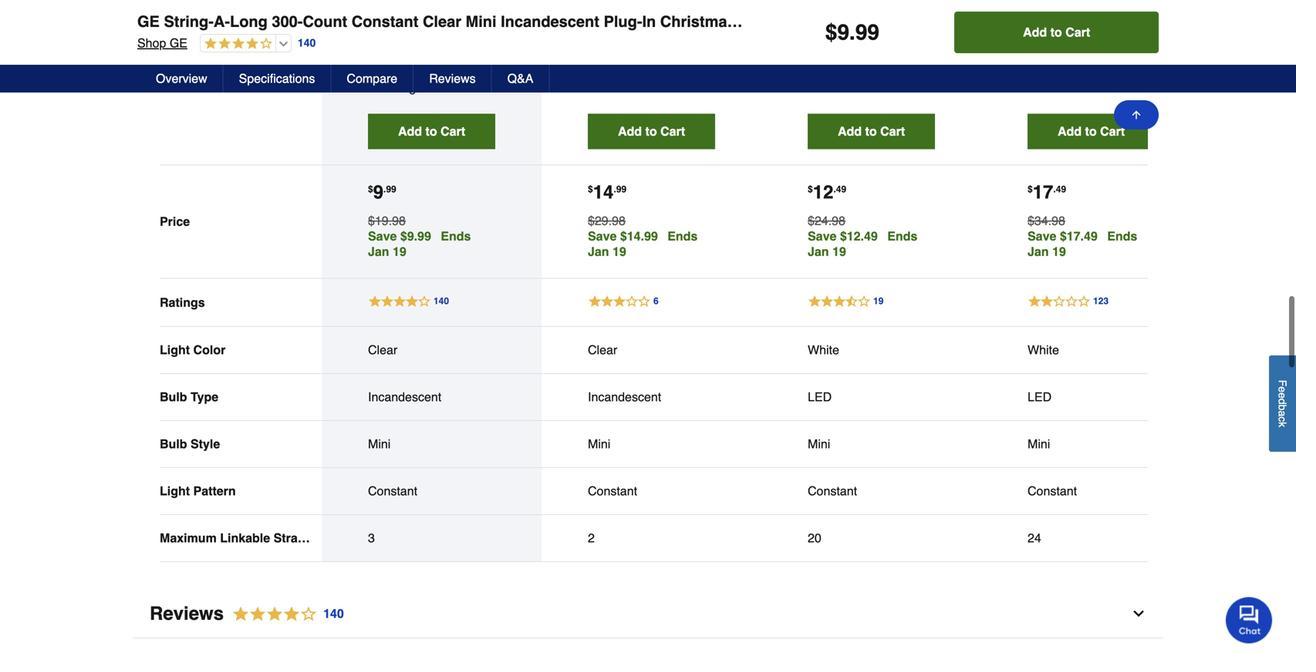 Task type: describe. For each thing, give the bounding box(es) containing it.
150- inside energy smart 150- count constant white mini led plug-in christmas icicle lights
[[1128, 0, 1153, 15]]

ends jan 19 for 12
[[808, 229, 918, 259]]

d
[[1277, 399, 1289, 405]]

300- inside constanton 300- count constant clear mini incandescent plug-in christmas icicle lights
[[681, 0, 705, 15]]

constant inside string-a-long 300- count constant clear mini incandescent plug-in christmas icicle lights
[[404, 34, 454, 48]]

overview
[[156, 71, 207, 86]]

constant inside staybright 150- count constant white mini led plug-in christmas icicle lights
[[844, 16, 894, 30]]

ge left the energy
[[1028, 0, 1046, 15]]

. for save $17.49
[[1054, 184, 1056, 195]]

a- inside string-a-long 300- count constant clear mini incandescent plug-in christmas icicle lights
[[426, 19, 438, 33]]

constant up 3
[[368, 484, 417, 499]]

energy
[[1049, 0, 1088, 15]]

staybright 150- count constant white mini led plug-in christmas icicle lights link
[[808, 0, 931, 61]]

$ down staybright
[[825, 20, 837, 45]]

clear inside constanton 300- count constant clear mini incandescent plug-in christmas icicle lights
[[677, 16, 707, 30]]

maximum
[[160, 531, 217, 546]]

$ 14 . 99
[[588, 182, 627, 203]]

lights inside constanton 300- count constant clear mini incandescent plug-in christmas icicle lights
[[620, 62, 652, 76]]

. for save $9.99
[[384, 184, 386, 195]]

save for 9
[[368, 229, 397, 244]]

light pattern
[[160, 484, 236, 499]]

1 horizontal spatial 140
[[323, 607, 344, 621]]

jan for 12
[[808, 245, 829, 259]]

string- inside string-a-long 300- count constant clear mini incandescent plug-in christmas icicle lights
[[389, 19, 426, 33]]

light for light pattern
[[160, 484, 190, 499]]

save $17.49
[[1028, 229, 1098, 244]]

49 for 17
[[1056, 184, 1066, 195]]

$12.49
[[840, 229, 878, 244]]

bulb style
[[160, 437, 220, 451]]

price
[[160, 215, 190, 229]]

1 vertical spatial $ 9 . 99
[[368, 182, 396, 203]]

1 vertical spatial 9
[[373, 182, 384, 203]]

specifications
[[239, 71, 315, 86]]

3.9 stars image containing 140
[[224, 604, 345, 625]]

0 vertical spatial 3.9 stars image
[[201, 37, 272, 51]]

24
[[1028, 531, 1041, 546]]

24 cell
[[1028, 531, 1155, 546]]

2 white cell from the left
[[1028, 343, 1155, 358]]

$34.98
[[1028, 214, 1066, 228]]

reviews inside button
[[429, 71, 476, 86]]

light for light color
[[160, 343, 190, 357]]

k
[[1277, 422, 1289, 428]]

3 constant cell from the left
[[808, 484, 935, 499]]

overview button
[[140, 65, 224, 93]]

staybright
[[829, 0, 886, 15]]

save $12.49
[[808, 229, 878, 244]]

count inside constanton 300- count constant clear mini incandescent plug-in christmas icicle lights
[[588, 16, 621, 30]]

chevron down image
[[1131, 607, 1147, 622]]

4 constant cell from the left
[[1028, 484, 1155, 499]]

mini inside staybright 150- count constant white mini led plug-in christmas icicle lights
[[808, 31, 830, 46]]

300- inside string-a-long 300- count constant clear mini incandescent plug-in christmas icicle lights
[[469, 19, 494, 33]]

20
[[808, 531, 822, 546]]

lights inside string-a-long 300- count constant clear mini incandescent plug-in christmas icicle lights
[[400, 80, 433, 95]]

ends for 9
[[441, 229, 471, 244]]

1 constant cell from the left
[[368, 484, 495, 499]]

ends for 12
[[887, 229, 918, 244]]

$ for save $9.99
[[368, 184, 373, 195]]

$19.98
[[368, 214, 406, 228]]

ends for 17
[[1107, 229, 1138, 244]]

maximum linkable strands
[[160, 531, 320, 546]]

plug- inside constanton 300- count constant clear mini incandescent plug-in christmas icicle lights
[[588, 47, 617, 61]]

ratings
[[160, 295, 205, 310]]

19 for 9
[[393, 245, 406, 259]]

constanton
[[609, 0, 677, 15]]

add to cart up $ 14 . 99
[[618, 124, 685, 139]]

ends jan 19 for 17
[[1028, 229, 1138, 259]]

0 horizontal spatial 300-
[[272, 13, 303, 30]]

a
[[1277, 411, 1289, 417]]

constanton 300- count constant clear mini incandescent plug-in christmas icicle lights link
[[588, 0, 707, 76]]

$ for save $17.49
[[1028, 184, 1033, 195]]

ge up compare
[[368, 19, 386, 33]]

strands
[[274, 531, 320, 546]]

20 cell
[[808, 531, 935, 546]]

2 mini cell from the left
[[588, 437, 715, 452]]

12
[[813, 182, 834, 203]]

150- inside staybright 150- count constant white mini led plug-in christmas icicle lights
[[890, 0, 914, 15]]

ends for 14
[[668, 229, 698, 244]]

99 for save $9.99
[[386, 184, 396, 195]]

plug- inside string-a-long 300- count constant clear mini incandescent plug-in christmas icicle lights
[[368, 65, 397, 79]]

reviews button
[[414, 65, 492, 93]]

incandescent inside constanton 300- count constant clear mini incandescent plug-in christmas icicle lights
[[614, 31, 687, 46]]

1 horizontal spatial 9
[[837, 20, 849, 45]]

add to cart down the energy
[[1023, 25, 1090, 39]]

ge up shop
[[137, 13, 160, 30]]

1 e from the top
[[1277, 387, 1289, 393]]

constant up 2
[[588, 484, 637, 499]]

. for save $12.49
[[834, 184, 836, 195]]

christmas inside energy smart 150- count constant white mini led plug-in christmas icicle lights
[[1028, 47, 1083, 61]]

mini inside constanton 300- count constant clear mini incandescent plug-in christmas icicle lights
[[588, 31, 611, 46]]

ge string-a-long 300-count constant clear mini incandescent plug-in christmas icicle lights
[[137, 13, 829, 30]]

19 for 14
[[613, 245, 626, 259]]

mini inside energy smart 150- count constant white mini led plug-in christmas icicle lights
[[1028, 31, 1050, 46]]

clear inside string-a-long 300- count constant clear mini incandescent plug-in christmas icicle lights
[[457, 34, 487, 48]]

christmas inside constanton 300- count constant clear mini incandescent plug-in christmas icicle lights
[[630, 47, 686, 61]]

. for save $14.99
[[614, 184, 616, 195]]

jan for 9
[[368, 245, 389, 259]]

shop
[[137, 36, 166, 50]]

incandescent inside string-a-long 300- count constant clear mini incandescent plug-in christmas icicle lights
[[394, 49, 468, 64]]

1 clear cell from the left
[[368, 343, 495, 358]]

$24.98
[[808, 214, 846, 228]]

$ 17 . 49
[[1028, 182, 1066, 203]]

compare
[[347, 71, 398, 86]]

0 horizontal spatial 140
[[298, 37, 316, 49]]

b
[[1277, 405, 1289, 411]]

3 cell
[[368, 531, 495, 546]]

$ for save $14.99
[[588, 184, 593, 195]]

jan for 14
[[588, 245, 609, 259]]

bulb for bulb type
[[160, 390, 187, 404]]



Task type: locate. For each thing, give the bounding box(es) containing it.
19 down save $17.49
[[1052, 245, 1066, 259]]

$ up "$19.98"
[[368, 184, 373, 195]]

add to cart
[[1023, 25, 1090, 39], [398, 124, 465, 139], [618, 124, 685, 139], [838, 124, 905, 139], [1058, 124, 1125, 139]]

e up the b
[[1277, 393, 1289, 399]]

99 for save $14.99
[[616, 184, 627, 195]]

c
[[1277, 417, 1289, 422]]

0 horizontal spatial led cell
[[808, 390, 935, 405]]

jan for 17
[[1028, 245, 1049, 259]]

lights inside energy smart 150- count constant white mini led plug-in christmas icicle lights
[[1118, 47, 1151, 61]]

ends right $12.49
[[887, 229, 918, 244]]

constanton 300- count constant clear mini incandescent plug-in christmas icicle lights
[[588, 0, 707, 76]]

constant cell up 2 cell
[[588, 484, 715, 499]]

q&a button
[[492, 65, 550, 93]]

string-a-long 300- count constant clear mini incandescent plug-in christmas icicle lights
[[368, 19, 494, 95]]

2 light from the top
[[160, 484, 190, 499]]

long inside string-a-long 300- count constant clear mini incandescent plug-in christmas icicle lights
[[438, 19, 465, 33]]

. inside $ 17 . 49
[[1054, 184, 1056, 195]]

1 horizontal spatial $ 9 . 99
[[825, 20, 879, 45]]

add to cart button
[[955, 12, 1159, 53], [368, 114, 495, 149], [588, 114, 715, 149], [808, 114, 935, 149], [1028, 114, 1155, 149]]

q&a
[[507, 71, 534, 86]]

$ inside '$ 9 . 99'
[[368, 184, 373, 195]]

2 bulb from the top
[[160, 437, 187, 451]]

incandescent
[[501, 13, 599, 30], [614, 31, 687, 46], [394, 49, 468, 64], [368, 390, 441, 404], [588, 390, 661, 404]]

2 clear cell from the left
[[588, 343, 715, 358]]

shop ge
[[137, 36, 187, 50]]

2 cell
[[588, 531, 715, 546]]

2 ends jan 19 from the left
[[588, 229, 698, 259]]

2 19 from the left
[[613, 245, 626, 259]]

1 horizontal spatial 150-
[[1128, 0, 1153, 15]]

99 down staybright
[[855, 20, 879, 45]]

string-
[[164, 13, 214, 30], [389, 19, 426, 33]]

1 light from the top
[[160, 343, 190, 357]]

ends jan 19
[[368, 229, 471, 259], [588, 229, 698, 259], [808, 229, 918, 259], [1028, 229, 1138, 259]]

constant inside constanton 300- count constant clear mini incandescent plug-in christmas icicle lights
[[624, 16, 674, 30]]

. inside $ 14 . 99
[[614, 184, 616, 195]]

0 horizontal spatial incandescent cell
[[368, 390, 495, 405]]

to
[[1051, 25, 1062, 39], [426, 124, 437, 139], [645, 124, 657, 139], [865, 124, 877, 139], [1085, 124, 1097, 139]]

1 vertical spatial 140
[[323, 607, 344, 621]]

ends jan 19 for 14
[[588, 229, 698, 259]]

140
[[298, 37, 316, 49], [323, 607, 344, 621]]

compare button
[[331, 65, 414, 93]]

4 ends from the left
[[1107, 229, 1138, 244]]

ends jan 19 down $34.98
[[1028, 229, 1138, 259]]

constant down staybright
[[844, 16, 894, 30]]

save down $24.98
[[808, 229, 837, 244]]

1 horizontal spatial 49
[[1056, 184, 1066, 195]]

9 up "$19.98"
[[373, 182, 384, 203]]

$ 12 . 49
[[808, 182, 846, 203]]

save down "$19.98"
[[368, 229, 397, 244]]

save
[[368, 229, 397, 244], [588, 229, 617, 244], [808, 229, 837, 244], [1028, 229, 1057, 244]]

. up $34.98
[[1054, 184, 1056, 195]]

mini
[[466, 13, 497, 30], [588, 31, 611, 46], [808, 31, 830, 46], [1028, 31, 1050, 46], [368, 49, 391, 64], [368, 437, 391, 451], [588, 437, 611, 451], [808, 437, 830, 451], [1028, 437, 1050, 451]]

0 horizontal spatial 49
[[836, 184, 846, 195]]

in
[[642, 13, 656, 30], [890, 31, 900, 46], [1110, 31, 1120, 46], [617, 47, 627, 61], [397, 65, 407, 79]]

light left pattern
[[160, 484, 190, 499]]

$14.99
[[620, 229, 658, 244]]

3 save from the left
[[808, 229, 837, 244]]

3 ends jan 19 from the left
[[808, 229, 918, 259]]

99 inside '$ 9 . 99'
[[386, 184, 396, 195]]

save down the $29.98 in the left of the page
[[588, 229, 617, 244]]

3 ends from the left
[[887, 229, 918, 244]]

ends jan 19 down $24.98
[[808, 229, 918, 259]]

1 horizontal spatial reviews
[[429, 71, 476, 86]]

led cell
[[808, 390, 935, 405], [1028, 390, 1155, 405]]

e
[[1277, 387, 1289, 393], [1277, 393, 1289, 399]]

. up the $29.98 in the left of the page
[[614, 184, 616, 195]]

1 150- from the left
[[890, 0, 914, 15]]

150- right staybright
[[890, 0, 914, 15]]

0 horizontal spatial 150-
[[890, 0, 914, 15]]

save $14.99
[[588, 229, 658, 244]]

save for 17
[[1028, 229, 1057, 244]]

0 vertical spatial bulb
[[160, 390, 187, 404]]

1 horizontal spatial a-
[[426, 19, 438, 33]]

2 led cell from the left
[[1028, 390, 1155, 405]]

cart
[[1066, 25, 1090, 39], [441, 124, 465, 139], [661, 124, 685, 139], [880, 124, 905, 139], [1100, 124, 1125, 139]]

clear cell
[[368, 343, 495, 358], [588, 343, 715, 358]]

constant up reviews button
[[404, 34, 454, 48]]

2 e from the top
[[1277, 393, 1289, 399]]

f
[[1277, 380, 1289, 387]]

light
[[160, 343, 190, 357], [160, 484, 190, 499]]

ends jan 19 for 9
[[368, 229, 471, 259]]

1 horizontal spatial string-
[[389, 19, 426, 33]]

19 down save $12.49
[[833, 245, 846, 259]]

2
[[588, 531, 595, 546]]

save for 14
[[588, 229, 617, 244]]

count inside staybright 150- count constant white mini led plug-in christmas icicle lights
[[808, 16, 841, 30]]

2 constant cell from the left
[[588, 484, 715, 499]]

jan
[[368, 245, 389, 259], [588, 245, 609, 259], [808, 245, 829, 259], [1028, 245, 1049, 259]]

style
[[191, 437, 220, 451]]

49 right 12
[[836, 184, 846, 195]]

9
[[837, 20, 849, 45], [373, 182, 384, 203]]

1 led cell from the left
[[808, 390, 935, 405]]

clear
[[423, 13, 461, 30], [677, 16, 707, 30], [457, 34, 487, 48], [368, 343, 398, 357], [588, 343, 617, 357]]

string- up shop ge
[[164, 13, 214, 30]]

0 horizontal spatial a-
[[214, 13, 230, 30]]

constant
[[352, 13, 419, 30], [624, 16, 674, 30], [844, 16, 894, 30], [1064, 16, 1114, 30], [404, 34, 454, 48], [368, 484, 417, 499], [588, 484, 637, 499], [808, 484, 857, 499], [1028, 484, 1077, 499]]

4 19 from the left
[[1052, 245, 1066, 259]]

jan down "save $14.99"
[[588, 245, 609, 259]]

led
[[834, 31, 858, 46], [1054, 31, 1078, 46], [808, 390, 832, 404], [1028, 390, 1052, 404]]

string- up compare button
[[389, 19, 426, 33]]

$ 9 . 99
[[825, 20, 879, 45], [368, 182, 396, 203]]

$
[[825, 20, 837, 45], [368, 184, 373, 195], [588, 184, 593, 195], [808, 184, 813, 195], [1028, 184, 1033, 195]]

f e e d b a c k button
[[1269, 356, 1296, 452]]

1 horizontal spatial 99
[[616, 184, 627, 195]]

count
[[303, 13, 347, 30], [588, 16, 621, 30], [808, 16, 841, 30], [1028, 16, 1061, 30], [368, 34, 401, 48]]

1 horizontal spatial led cell
[[1028, 390, 1155, 405]]

constant down the constanton
[[624, 16, 674, 30]]

arrow up image
[[1130, 109, 1143, 121]]

christmas inside string-a-long 300- count constant clear mini incandescent plug-in christmas icicle lights
[[411, 65, 466, 79]]

19 down save $9.99
[[393, 245, 406, 259]]

9 down staybright
[[837, 20, 849, 45]]

0 horizontal spatial 9
[[373, 182, 384, 203]]

0 horizontal spatial white cell
[[808, 343, 935, 358]]

0 vertical spatial $ 9 . 99
[[825, 20, 879, 45]]

1 49 from the left
[[836, 184, 846, 195]]

color
[[193, 343, 226, 357]]

icicle inside string-a-long 300- count constant clear mini incandescent plug-in christmas icicle lights
[[368, 80, 396, 95]]

49
[[836, 184, 846, 195], [1056, 184, 1066, 195]]

a- up reviews button
[[426, 19, 438, 33]]

99
[[855, 20, 879, 45], [386, 184, 396, 195], [616, 184, 627, 195]]

linkable
[[220, 531, 270, 546]]

staybright 150- count constant white mini led plug-in christmas icicle lights
[[808, 0, 931, 61]]

$ inside $ 14 . 99
[[588, 184, 593, 195]]

49 right 17
[[1056, 184, 1066, 195]]

white inside energy smart 150- count constant white mini led plug-in christmas icicle lights
[[1117, 16, 1149, 30]]

1 incandescent cell from the left
[[368, 390, 495, 405]]

99 up "$19.98"
[[386, 184, 396, 195]]

$ inside $ 12 . 49
[[808, 184, 813, 195]]

ends right $14.99
[[668, 229, 698, 244]]

300-
[[681, 0, 705, 15], [272, 13, 303, 30], [469, 19, 494, 33]]

19 for 17
[[1052, 245, 1066, 259]]

2 ends from the left
[[668, 229, 698, 244]]

in inside energy smart 150- count constant white mini led plug-in christmas icicle lights
[[1110, 31, 1120, 46]]

lights inside staybright 150- count constant white mini led plug-in christmas icicle lights
[[898, 47, 931, 61]]

a- up the overview button
[[214, 13, 230, 30]]

1 mini cell from the left
[[368, 437, 495, 452]]

4 jan from the left
[[1028, 245, 1049, 259]]

constant inside energy smart 150- count constant white mini led plug-in christmas icicle lights
[[1064, 16, 1114, 30]]

long up specifications
[[230, 13, 268, 30]]

ge
[[1028, 0, 1046, 15], [137, 13, 160, 30], [368, 19, 386, 33], [170, 36, 187, 50]]

bulb type
[[160, 390, 218, 404]]

white
[[897, 16, 929, 30], [1117, 16, 1149, 30], [808, 343, 839, 357], [1028, 343, 1059, 357]]

ends right $17.49
[[1107, 229, 1138, 244]]

smart
[[1092, 0, 1124, 15]]

1 horizontal spatial incandescent cell
[[588, 390, 715, 405]]

3
[[368, 531, 375, 546]]

2 incandescent cell from the left
[[588, 390, 715, 405]]

17
[[1033, 182, 1054, 203]]

$ for save $12.49
[[808, 184, 813, 195]]

4 mini cell from the left
[[1028, 437, 1155, 452]]

. inside $ 12 . 49
[[834, 184, 836, 195]]

e up d
[[1277, 387, 1289, 393]]

0 vertical spatial 9
[[837, 20, 849, 45]]

300- up specifications
[[272, 13, 303, 30]]

0 horizontal spatial string-
[[164, 13, 214, 30]]

49 for 12
[[836, 184, 846, 195]]

2 horizontal spatial 300-
[[681, 0, 705, 15]]

1 ends jan 19 from the left
[[368, 229, 471, 259]]

add
[[1023, 25, 1047, 39], [398, 124, 422, 139], [618, 124, 642, 139], [838, 124, 862, 139], [1058, 124, 1082, 139]]

bulb for bulb style
[[160, 437, 187, 451]]

save down $34.98
[[1028, 229, 1057, 244]]

ends jan 19 down the $29.98 in the left of the page
[[588, 229, 698, 259]]

f e e d b a c k
[[1277, 380, 1289, 428]]

$ up $34.98
[[1028, 184, 1033, 195]]

lights
[[783, 13, 829, 30], [898, 47, 931, 61], [1118, 47, 1151, 61], [620, 62, 652, 76], [400, 80, 433, 95]]

icicle inside staybright 150- count constant white mini led plug-in christmas icicle lights
[[867, 47, 895, 61]]

bulb left type
[[160, 390, 187, 404]]

constant down smart
[[1064, 16, 1114, 30]]

constant cell up 20 "cell"
[[808, 484, 935, 499]]

1 vertical spatial 3.9 stars image
[[224, 604, 345, 625]]

1 vertical spatial light
[[160, 484, 190, 499]]

add to cart down reviews button
[[398, 124, 465, 139]]

a-
[[214, 13, 230, 30], [426, 19, 438, 33]]

1 horizontal spatial 300-
[[469, 19, 494, 33]]

constant cell
[[368, 484, 495, 499], [588, 484, 715, 499], [808, 484, 935, 499], [1028, 484, 1155, 499]]

plug- inside staybright 150- count constant white mini led plug-in christmas icicle lights
[[861, 31, 890, 46]]

ge right shop
[[170, 36, 187, 50]]

constant cell up 24 "cell"
[[1028, 484, 1155, 499]]

. inside '$ 9 . 99'
[[384, 184, 386, 195]]

plug- inside energy smart 150- count constant white mini led plug-in christmas icicle lights
[[1081, 31, 1110, 46]]

3 19 from the left
[[833, 245, 846, 259]]

0 vertical spatial 140
[[298, 37, 316, 49]]

reviews
[[429, 71, 476, 86], [150, 603, 224, 625]]

led inside staybright 150- count constant white mini led plug-in christmas icicle lights
[[834, 31, 858, 46]]

1 horizontal spatial long
[[438, 19, 465, 33]]

$17.49
[[1060, 229, 1098, 244]]

led inside energy smart 150- count constant white mini led plug-in christmas icicle lights
[[1054, 31, 1078, 46]]

4 save from the left
[[1028, 229, 1057, 244]]

1 vertical spatial reviews
[[150, 603, 224, 625]]

.
[[849, 20, 855, 45], [384, 184, 386, 195], [614, 184, 616, 195], [834, 184, 836, 195], [1054, 184, 1056, 195]]

. up $24.98
[[834, 184, 836, 195]]

0 vertical spatial light
[[160, 343, 190, 357]]

incandescent cell
[[368, 390, 495, 405], [588, 390, 715, 405]]

300- up reviews button
[[469, 19, 494, 33]]

. down staybright
[[849, 20, 855, 45]]

icicle inside constanton 300- count constant clear mini incandescent plug-in christmas icicle lights
[[588, 62, 616, 76]]

19 for 12
[[833, 245, 846, 259]]

jan down save $17.49
[[1028, 245, 1049, 259]]

constant up 24
[[1028, 484, 1077, 499]]

type
[[191, 390, 218, 404]]

$ 9 . 99 up "$19.98"
[[368, 182, 396, 203]]

bulb left style
[[160, 437, 187, 451]]

150- right smart
[[1128, 0, 1153, 15]]

2 horizontal spatial 99
[[855, 20, 879, 45]]

plug-
[[604, 13, 642, 30], [861, 31, 890, 46], [1081, 31, 1110, 46], [588, 47, 617, 61], [368, 65, 397, 79]]

1 jan from the left
[[368, 245, 389, 259]]

jan down save $12.49
[[808, 245, 829, 259]]

1 ends from the left
[[441, 229, 471, 244]]

long up reviews button
[[438, 19, 465, 33]]

300- right the constanton
[[681, 0, 705, 15]]

14
[[593, 182, 614, 203]]

0 vertical spatial reviews
[[429, 71, 476, 86]]

mini inside string-a-long 300- count constant clear mini incandescent plug-in christmas icicle lights
[[368, 49, 391, 64]]

count inside energy smart 150- count constant white mini led plug-in christmas icicle lights
[[1028, 16, 1061, 30]]

1 horizontal spatial white cell
[[1028, 343, 1155, 358]]

$ inside $ 17 . 49
[[1028, 184, 1033, 195]]

jan down save $9.99
[[368, 245, 389, 259]]

49 inside $ 17 . 49
[[1056, 184, 1066, 195]]

99 inside $ 14 . 99
[[616, 184, 627, 195]]

0 horizontal spatial reviews
[[150, 603, 224, 625]]

ends right $9.99
[[441, 229, 471, 244]]

count inside string-a-long 300- count constant clear mini incandescent plug-in christmas icicle lights
[[368, 34, 401, 48]]

. up "$19.98"
[[384, 184, 386, 195]]

$9.99
[[400, 229, 431, 244]]

light left color
[[160, 343, 190, 357]]

3 jan from the left
[[808, 245, 829, 259]]

icicle inside energy smart 150- count constant white mini led plug-in christmas icicle lights
[[1087, 47, 1115, 61]]

2 49 from the left
[[1056, 184, 1066, 195]]

energy smart 150- count constant white mini led plug-in christmas icicle lights
[[1028, 0, 1153, 61]]

$ up the $29.98 in the left of the page
[[588, 184, 593, 195]]

christmas inside staybright 150- count constant white mini led plug-in christmas icicle lights
[[808, 47, 863, 61]]

$29.98
[[588, 214, 626, 228]]

2 save from the left
[[588, 229, 617, 244]]

19
[[393, 245, 406, 259], [613, 245, 626, 259], [833, 245, 846, 259], [1052, 245, 1066, 259]]

1 vertical spatial bulb
[[160, 437, 187, 451]]

19 down "save $14.99"
[[613, 245, 626, 259]]

save $9.99
[[368, 229, 431, 244]]

white inside staybright 150- count constant white mini led plug-in christmas icicle lights
[[897, 16, 929, 30]]

constant up 20
[[808, 484, 857, 499]]

49 inside $ 12 . 49
[[836, 184, 846, 195]]

add to cart up $ 17 . 49
[[1058, 124, 1125, 139]]

$ up $24.98
[[808, 184, 813, 195]]

0 horizontal spatial $ 9 . 99
[[368, 182, 396, 203]]

reviews down the maximum
[[150, 603, 224, 625]]

4 ends jan 19 from the left
[[1028, 229, 1138, 259]]

long
[[230, 13, 268, 30], [438, 19, 465, 33]]

1 19 from the left
[[393, 245, 406, 259]]

specifications button
[[224, 65, 331, 93]]

0 horizontal spatial 99
[[386, 184, 396, 195]]

2 jan from the left
[[588, 245, 609, 259]]

constant cell up "3" cell
[[368, 484, 495, 499]]

3 mini cell from the left
[[808, 437, 935, 452]]

1 bulb from the top
[[160, 390, 187, 404]]

chat invite button image
[[1226, 597, 1273, 644]]

in inside staybright 150- count constant white mini led plug-in christmas icicle lights
[[890, 31, 900, 46]]

christmas
[[660, 13, 736, 30], [630, 47, 686, 61], [808, 47, 863, 61], [1028, 47, 1083, 61], [411, 65, 466, 79]]

icicle
[[740, 13, 779, 30], [867, 47, 895, 61], [1087, 47, 1115, 61], [588, 62, 616, 76], [368, 80, 396, 95]]

ends
[[441, 229, 471, 244], [668, 229, 698, 244], [887, 229, 918, 244], [1107, 229, 1138, 244]]

save for 12
[[808, 229, 837, 244]]

in inside constanton 300- count constant clear mini incandescent plug-in christmas icicle lights
[[617, 47, 627, 61]]

1 save from the left
[[368, 229, 397, 244]]

in inside string-a-long 300- count constant clear mini incandescent plug-in christmas icicle lights
[[397, 65, 407, 79]]

pattern
[[193, 484, 236, 499]]

1 white cell from the left
[[808, 343, 935, 358]]

0 horizontal spatial long
[[230, 13, 268, 30]]

light color
[[160, 343, 226, 357]]

white cell
[[808, 343, 935, 358], [1028, 343, 1155, 358]]

99 right 14
[[616, 184, 627, 195]]

mini cell
[[368, 437, 495, 452], [588, 437, 715, 452], [808, 437, 935, 452], [1028, 437, 1155, 452]]

0 horizontal spatial clear cell
[[368, 343, 495, 358]]

3.9 stars image
[[201, 37, 272, 51], [224, 604, 345, 625]]

1 horizontal spatial clear cell
[[588, 343, 715, 358]]

$ 9 . 99 down staybright
[[825, 20, 879, 45]]

ends jan 19 down "$19.98"
[[368, 229, 471, 259]]

constant up compare
[[352, 13, 419, 30]]

reviews down ge string-a-long 300-count constant clear mini incandescent plug-in christmas icicle lights
[[429, 71, 476, 86]]

2 150- from the left
[[1128, 0, 1153, 15]]

add to cart up $ 12 . 49
[[838, 124, 905, 139]]



Task type: vqa. For each thing, say whether or not it's contained in the screenshot.
String-A-Long 300- Count Constant Clear Mini Incandescent Plug-In Christmas Icicle Lights in the top of the page
yes



